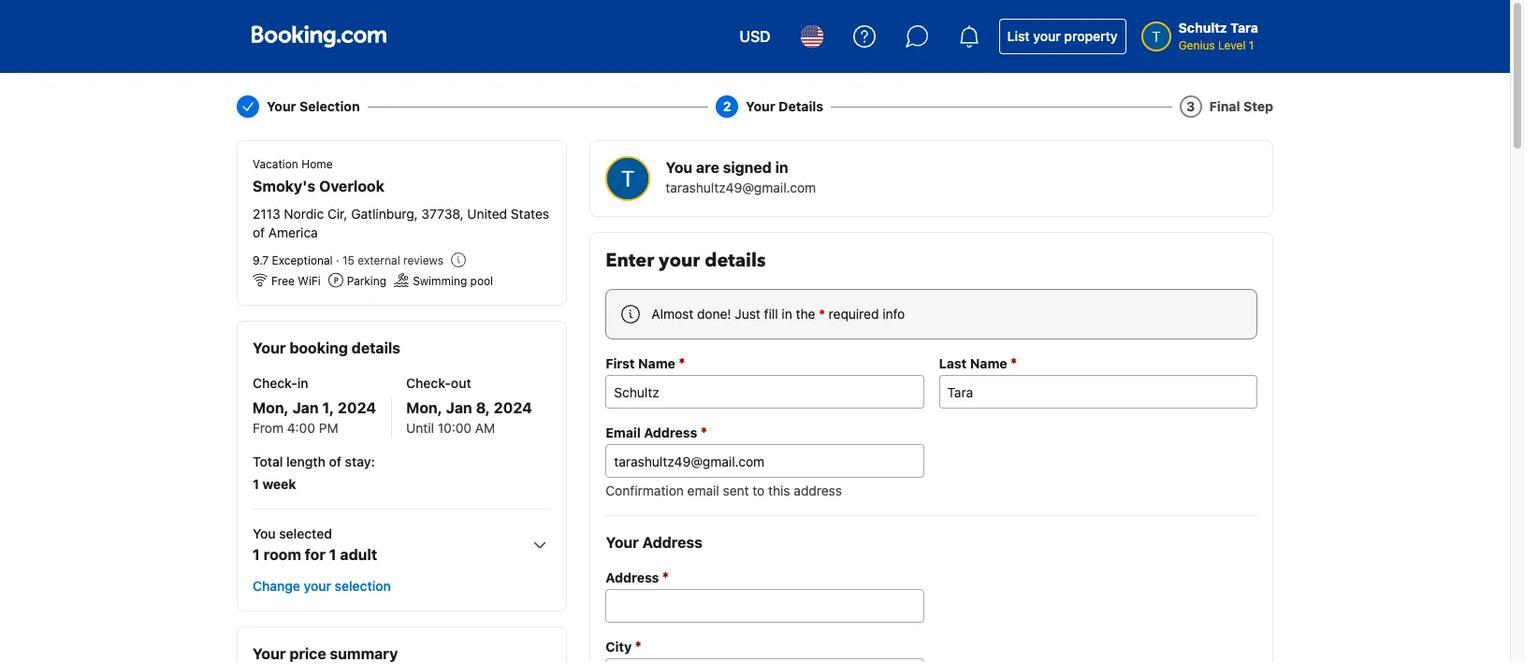 Task type: describe. For each thing, give the bounding box(es) containing it.
united
[[467, 206, 507, 222]]

home
[[302, 157, 333, 171]]

·
[[336, 254, 339, 268]]

check-in mon, jan 1, 2024 from 4:00 pm
[[253, 376, 376, 436]]

your for property
[[1034, 28, 1061, 44]]

are
[[696, 159, 720, 176]]

2024 for mon, jan 1, 2024
[[338, 400, 376, 417]]

2
[[723, 98, 732, 114]]

required
[[829, 306, 879, 322]]

your details
[[746, 98, 824, 114]]

check- for mon, jan 8, 2024
[[406, 376, 451, 392]]

almost
[[652, 306, 694, 322]]

10:00 am
[[438, 421, 495, 436]]

address for your
[[643, 534, 703, 551]]

1 right the for
[[329, 547, 337, 564]]

stay:
[[345, 454, 375, 470]]

city
[[606, 639, 632, 655]]

enter your details
[[606, 248, 766, 273]]

vacation home
[[253, 157, 333, 171]]

until
[[406, 421, 434, 436]]

total length of stay: 1 week
[[253, 454, 375, 493]]

city *
[[606, 638, 642, 655]]

week
[[263, 477, 296, 493]]

final step
[[1210, 98, 1274, 114]]

out
[[451, 376, 471, 392]]

37738,
[[422, 206, 464, 222]]

property
[[1065, 28, 1118, 44]]

1 inside schultz tara genius level 1
[[1249, 38, 1255, 52]]

enter
[[606, 248, 654, 273]]

external
[[358, 254, 400, 268]]

address for email
[[644, 425, 698, 441]]

confirmation
[[606, 483, 684, 499]]

you for you are signed in
[[666, 159, 693, 176]]

in inside check-in mon, jan 1, 2024 from 4:00 pm
[[297, 376, 308, 392]]

first name *
[[606, 355, 685, 372]]

fill
[[764, 306, 778, 322]]

step
[[1244, 98, 1274, 114]]

wifi
[[298, 275, 321, 289]]

info
[[883, 306, 905, 322]]

2113 nordic cir, gatlinburg, 37738, united states of america
[[253, 206, 549, 241]]

your for your selection
[[267, 98, 296, 114]]

check-out mon, jan 8, 2024 until 10:00 am
[[406, 376, 532, 436]]

confirmation email sent to this address
[[606, 483, 842, 499]]

smoky's
[[253, 178, 316, 195]]

jan for 1,
[[293, 400, 319, 417]]

selected
[[279, 526, 332, 542]]

address inside address *
[[606, 570, 659, 586]]

email
[[688, 483, 720, 499]]

to
[[753, 483, 765, 499]]

sent
[[723, 483, 749, 499]]

overlook
[[319, 178, 385, 195]]

your for your details
[[746, 98, 776, 114]]

list your property link
[[999, 19, 1127, 54]]

2113
[[253, 206, 280, 222]]

email
[[606, 425, 641, 441]]

of inside total length of stay: 1 week
[[329, 454, 342, 470]]

your for selection
[[304, 579, 331, 595]]

* right the
[[819, 306, 825, 322]]

your for your address
[[606, 534, 639, 551]]

booking.com online hotel reservations image
[[252, 25, 387, 48]]

4:00 pm
[[287, 421, 338, 436]]

last
[[939, 356, 967, 372]]

free wifi
[[271, 275, 321, 289]]

schultz
[[1179, 20, 1228, 36]]

nordic
[[284, 206, 324, 222]]

smoky's overlook
[[253, 178, 385, 195]]



Task type: vqa. For each thing, say whether or not it's contained in the screenshot.
Welcome
no



Task type: locate. For each thing, give the bounding box(es) containing it.
reviews
[[403, 254, 444, 268]]

of
[[253, 225, 265, 241], [329, 454, 342, 470]]

level
[[1219, 38, 1246, 52]]

check- inside check-in mon, jan 1, 2024 from 4:00 pm
[[253, 376, 297, 392]]

your booking details
[[253, 340, 401, 357]]

1 horizontal spatial mon,
[[406, 400, 443, 417]]

in right "fill"
[[782, 306, 793, 322]]

1 horizontal spatial name
[[970, 356, 1008, 372]]

1 vertical spatial in
[[782, 306, 793, 322]]

mon, for mon, jan 8, 2024
[[406, 400, 443, 417]]

mon, for mon, jan 1, 2024
[[253, 400, 289, 417]]

from
[[253, 421, 284, 436]]

your left selection
[[267, 98, 296, 114]]

1 horizontal spatial check-
[[406, 376, 451, 392]]

selection
[[335, 579, 391, 595]]

9.7
[[253, 254, 269, 268]]

* right city
[[635, 638, 642, 655]]

1 horizontal spatial of
[[329, 454, 342, 470]]

schultz tara genius level 1
[[1179, 20, 1259, 52]]

your left booking
[[253, 340, 286, 357]]

1 inside total length of stay: 1 week
[[253, 477, 259, 493]]

0 horizontal spatial check-
[[253, 376, 297, 392]]

usd button
[[729, 14, 782, 59]]

signed
[[723, 159, 772, 176]]

check- up from at the left
[[253, 376, 297, 392]]

details
[[779, 98, 824, 114]]

1 horizontal spatial details
[[705, 248, 766, 273]]

jan for 8,
[[446, 400, 472, 417]]

15
[[343, 254, 355, 268]]

0 vertical spatial in
[[776, 159, 789, 176]]

list
[[1008, 28, 1030, 44]]

swimming pool
[[413, 275, 493, 289]]

first
[[606, 356, 635, 372]]

0 horizontal spatial name
[[638, 356, 676, 372]]

* down your address
[[663, 569, 669, 586]]

0 horizontal spatial you
[[253, 526, 276, 542]]

change
[[253, 579, 300, 595]]

your right list
[[1034, 28, 1061, 44]]

2 horizontal spatial your
[[1034, 28, 1061, 44]]

you selected 1 room for  1 adult
[[253, 526, 377, 564]]

last name *
[[939, 355, 1017, 372]]

2 name from the left
[[970, 356, 1008, 372]]

1 check- from the left
[[253, 376, 297, 392]]

*
[[819, 306, 825, 322], [679, 355, 685, 372], [1011, 355, 1017, 372], [701, 424, 707, 441], [663, 569, 669, 586], [635, 638, 642, 655]]

name for last name *
[[970, 356, 1008, 372]]

adult
[[340, 547, 377, 564]]

0 vertical spatial address
[[644, 425, 698, 441]]

2 jan from the left
[[446, 400, 472, 417]]

you inside 'you are signed in tarashultz49@gmail.com'
[[666, 159, 693, 176]]

you up room
[[253, 526, 276, 542]]

0 horizontal spatial mon,
[[253, 400, 289, 417]]

in down booking
[[297, 376, 308, 392]]

1 vertical spatial details
[[352, 340, 401, 357]]

your
[[267, 98, 296, 114], [746, 98, 776, 114], [253, 340, 286, 357], [606, 534, 639, 551]]

9.7 exceptional · 15 external reviews
[[253, 254, 444, 268]]

email address *
[[606, 424, 707, 441]]

selection
[[299, 98, 360, 114]]

you are signed in tarashultz49@gmail.com
[[666, 159, 816, 196]]

2 mon, from the left
[[406, 400, 443, 417]]

booking
[[289, 340, 348, 357]]

details up just
[[705, 248, 766, 273]]

your
[[1034, 28, 1061, 44], [659, 248, 700, 273], [304, 579, 331, 595]]

in inside 'you are signed in tarashultz49@gmail.com'
[[776, 159, 789, 176]]

jan up 10:00 am
[[446, 400, 472, 417]]

address right email
[[644, 425, 698, 441]]

your for your booking details
[[253, 340, 286, 357]]

exceptional
[[272, 254, 333, 268]]

0 horizontal spatial details
[[352, 340, 401, 357]]

usd
[[740, 28, 771, 45]]

your right 2
[[746, 98, 776, 114]]

2 vertical spatial in
[[297, 376, 308, 392]]

1,
[[322, 400, 334, 417]]

0 vertical spatial your
[[1034, 28, 1061, 44]]

1 vertical spatial of
[[329, 454, 342, 470]]

mon, inside check-out mon, jan 8, 2024 until 10:00 am
[[406, 400, 443, 417]]

of left 'stay:'
[[329, 454, 342, 470]]

for
[[305, 547, 326, 564]]

in right signed
[[776, 159, 789, 176]]

of inside 2113 nordic cir, gatlinburg, 37738, united states of america
[[253, 225, 265, 241]]

0 horizontal spatial your
[[304, 579, 331, 595]]

done!
[[697, 306, 732, 322]]

details right booking
[[352, 340, 401, 357]]

* right 'last' at the right bottom of page
[[1011, 355, 1017, 372]]

check- up 'until'
[[406, 376, 451, 392]]

jan up 4:00 pm
[[293, 400, 319, 417]]

final
[[1210, 98, 1241, 114]]

name right first on the left of page
[[638, 356, 676, 372]]

1 vertical spatial your
[[659, 248, 700, 273]]

details for your booking details
[[352, 340, 401, 357]]

0 vertical spatial of
[[253, 225, 265, 241]]

pool
[[470, 275, 493, 289]]

1 down tara
[[1249, 38, 1255, 52]]

length
[[286, 454, 326, 470]]

you inside you selected 1 room for  1 adult
[[253, 526, 276, 542]]

you
[[666, 159, 693, 176], [253, 526, 276, 542]]

address *
[[606, 569, 669, 586]]

address up address *
[[643, 534, 703, 551]]

just
[[735, 306, 761, 322]]

states
[[511, 206, 549, 222]]

of down 2113 in the left of the page
[[253, 225, 265, 241]]

Double-check for typos text field
[[606, 445, 924, 478]]

1 horizontal spatial you
[[666, 159, 693, 176]]

your down the for
[[304, 579, 331, 595]]

0 vertical spatial details
[[705, 248, 766, 273]]

tara
[[1231, 20, 1259, 36]]

address down your address
[[606, 570, 659, 586]]

jan
[[293, 400, 319, 417], [446, 400, 472, 417]]

1 name from the left
[[638, 356, 676, 372]]

this
[[768, 483, 791, 499]]

2 check- from the left
[[406, 376, 451, 392]]

free
[[271, 275, 295, 289]]

* down almost
[[679, 355, 685, 372]]

1 vertical spatial you
[[253, 526, 276, 542]]

mon,
[[253, 400, 289, 417], [406, 400, 443, 417]]

name inside the last name *
[[970, 356, 1008, 372]]

None text field
[[606, 375, 924, 409], [939, 375, 1258, 409], [606, 590, 924, 623], [606, 659, 924, 663], [606, 375, 924, 409], [939, 375, 1258, 409], [606, 590, 924, 623], [606, 659, 924, 663]]

2024
[[338, 400, 376, 417], [494, 400, 532, 417]]

list your property
[[1008, 28, 1118, 44]]

2024 right 8,
[[494, 400, 532, 417]]

2024 for mon, jan 8, 2024
[[494, 400, 532, 417]]

1 jan from the left
[[293, 400, 319, 417]]

details
[[705, 248, 766, 273], [352, 340, 401, 357]]

cir,
[[328, 206, 348, 222]]

3
[[1187, 98, 1195, 114]]

your right enter
[[659, 248, 700, 273]]

america
[[268, 225, 318, 241]]

address inside email address *
[[644, 425, 698, 441]]

you left 'are'
[[666, 159, 693, 176]]

* up email
[[701, 424, 707, 441]]

mon, inside check-in mon, jan 1, 2024 from 4:00 pm
[[253, 400, 289, 417]]

mon, up from at the left
[[253, 400, 289, 417]]

1 left room
[[253, 547, 260, 564]]

address
[[794, 483, 842, 499]]

your up address *
[[606, 534, 639, 551]]

swimming
[[413, 275, 467, 289]]

name inside first name *
[[638, 356, 676, 372]]

0 vertical spatial you
[[666, 159, 693, 176]]

name for first name *
[[638, 356, 676, 372]]

rated exceptional element
[[253, 254, 333, 268]]

change your selection link
[[245, 570, 399, 604]]

1 vertical spatial address
[[643, 534, 703, 551]]

check-
[[253, 376, 297, 392], [406, 376, 451, 392]]

1 horizontal spatial your
[[659, 248, 700, 273]]

your address
[[606, 534, 703, 551]]

0 horizontal spatial 2024
[[338, 400, 376, 417]]

your selection
[[267, 98, 360, 114]]

1
[[1249, 38, 1255, 52], [253, 477, 259, 493], [253, 547, 260, 564], [329, 547, 337, 564]]

total
[[253, 454, 283, 470]]

vacation
[[253, 157, 298, 171]]

genius
[[1179, 38, 1216, 52]]

details for enter your details
[[705, 248, 766, 273]]

name right 'last' at the right bottom of page
[[970, 356, 1008, 372]]

jan inside check-out mon, jan 8, 2024 until 10:00 am
[[446, 400, 472, 417]]

gatlinburg,
[[351, 206, 418, 222]]

room
[[264, 547, 301, 564]]

2024 inside check-out mon, jan 8, 2024 until 10:00 am
[[494, 400, 532, 417]]

1 mon, from the left
[[253, 400, 289, 417]]

8,
[[476, 400, 490, 417]]

2 vertical spatial address
[[606, 570, 659, 586]]

1 2024 from the left
[[338, 400, 376, 417]]

mon, up 'until'
[[406, 400, 443, 417]]

address
[[644, 425, 698, 441], [643, 534, 703, 551], [606, 570, 659, 586]]

check- for mon, jan 1, 2024
[[253, 376, 297, 392]]

parking
[[347, 275, 387, 289]]

name
[[638, 356, 676, 372], [970, 356, 1008, 372]]

1 horizontal spatial 2024
[[494, 400, 532, 417]]

almost done! just fill in the * required info
[[652, 306, 905, 322]]

change your selection
[[253, 579, 391, 595]]

your for details
[[659, 248, 700, 273]]

2 2024 from the left
[[494, 400, 532, 417]]

0 horizontal spatial jan
[[293, 400, 319, 417]]

jan inside check-in mon, jan 1, 2024 from 4:00 pm
[[293, 400, 319, 417]]

2024 inside check-in mon, jan 1, 2024 from 4:00 pm
[[338, 400, 376, 417]]

you for you selected
[[253, 526, 276, 542]]

check- inside check-out mon, jan 8, 2024 until 10:00 am
[[406, 376, 451, 392]]

1 left week
[[253, 477, 259, 493]]

2 vertical spatial your
[[304, 579, 331, 595]]

the
[[796, 306, 816, 322]]

2024 right 1,
[[338, 400, 376, 417]]

tarashultz49@gmail.com
[[666, 180, 816, 196]]

1 horizontal spatial jan
[[446, 400, 472, 417]]

0 horizontal spatial of
[[253, 225, 265, 241]]



